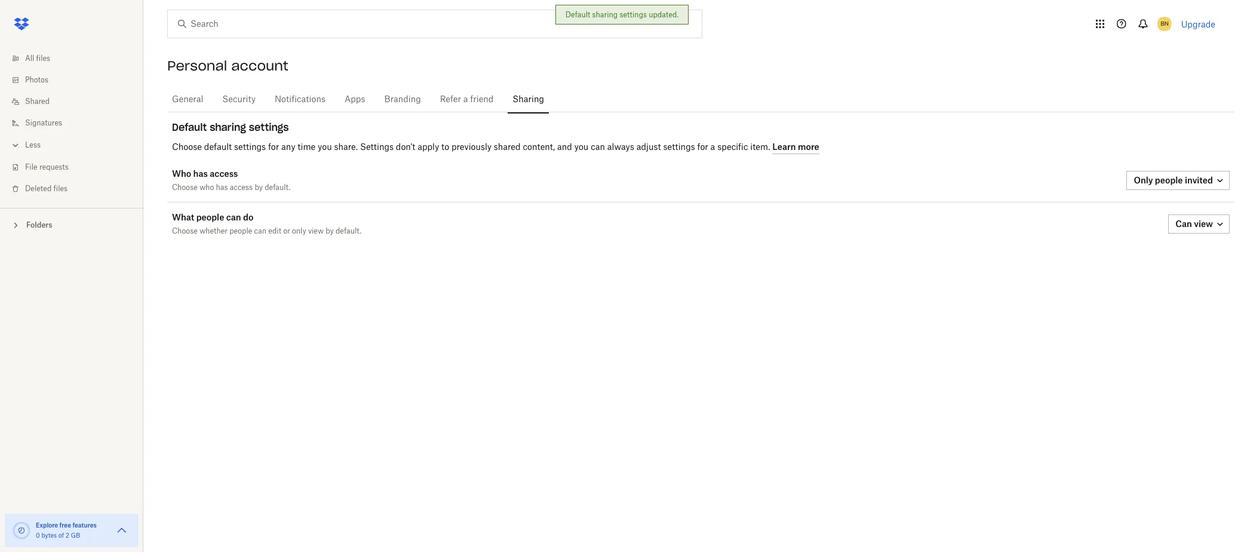 Task type: locate. For each thing, give the bounding box(es) containing it.
files for deleted files
[[54, 185, 68, 192]]

1 vertical spatial can
[[226, 212, 241, 222]]

default
[[204, 143, 232, 151]]

default sharing settings updated.
[[566, 10, 679, 19]]

what people can do choose whether people can edit or only view by default.
[[172, 212, 362, 235]]

people up the "whether"
[[196, 212, 224, 222]]

files
[[36, 55, 50, 62], [54, 185, 68, 192]]

photos link
[[10, 69, 143, 91]]

has up who
[[193, 169, 208, 179]]

default
[[566, 10, 591, 19], [172, 121, 207, 133]]

settings down 'default sharing settings'
[[234, 143, 266, 151]]

0 vertical spatial people
[[1156, 175, 1184, 185]]

sharing for default sharing settings updated.
[[593, 10, 618, 19]]

by up what people can do choose whether people can edit or only view by default. at the left top
[[255, 184, 263, 191]]

1 horizontal spatial a
[[711, 143, 716, 151]]

can
[[591, 143, 605, 151], [226, 212, 241, 222], [254, 228, 267, 235]]

people inside dropdown button
[[1156, 175, 1184, 185]]

has right who
[[216, 184, 228, 191]]

folders
[[26, 221, 52, 229]]

0 vertical spatial files
[[36, 55, 50, 62]]

can view
[[1176, 219, 1214, 229]]

has
[[193, 169, 208, 179], [216, 184, 228, 191]]

0 horizontal spatial by
[[255, 184, 263, 191]]

for left any
[[268, 143, 279, 151]]

by inside what people can do choose whether people can edit or only view by default.
[[326, 228, 334, 235]]

upgrade
[[1182, 19, 1216, 29]]

shared link
[[10, 91, 143, 112]]

settings for default sharing settings
[[249, 121, 289, 133]]

1 horizontal spatial view
[[1195, 219, 1214, 229]]

1 horizontal spatial by
[[326, 228, 334, 235]]

learn more button
[[773, 140, 820, 154]]

1 horizontal spatial default
[[566, 10, 591, 19]]

who has access choose who has access by default.
[[172, 169, 291, 191]]

security tab
[[218, 85, 261, 114]]

default. inside who has access choose who has access by default.
[[265, 184, 291, 191]]

0 horizontal spatial has
[[193, 169, 208, 179]]

a inside tab
[[464, 96, 468, 104]]

2 horizontal spatial people
[[1156, 175, 1184, 185]]

specific
[[718, 143, 748, 151]]

files right deleted
[[54, 185, 68, 192]]

branding
[[385, 96, 421, 104]]

access
[[210, 169, 238, 179], [230, 184, 253, 191]]

0 horizontal spatial sharing
[[210, 121, 246, 133]]

0 vertical spatial by
[[255, 184, 263, 191]]

1 vertical spatial by
[[326, 228, 334, 235]]

people down do
[[230, 228, 252, 235]]

a left specific
[[711, 143, 716, 151]]

by right only
[[326, 228, 334, 235]]

0 vertical spatial sharing
[[593, 10, 618, 19]]

0 horizontal spatial for
[[268, 143, 279, 151]]

2 vertical spatial choose
[[172, 228, 198, 235]]

3 choose from the top
[[172, 228, 198, 235]]

2 choose from the top
[[172, 184, 198, 191]]

general tab
[[167, 85, 208, 114]]

0 horizontal spatial a
[[464, 96, 468, 104]]

general
[[172, 96, 203, 104]]

deleted
[[25, 185, 52, 192]]

can left always
[[591, 143, 605, 151]]

settings
[[360, 143, 394, 151]]

sharing tab
[[508, 85, 549, 114]]

sharing up default on the top left of page
[[210, 121, 246, 133]]

you
[[318, 143, 332, 151], [575, 143, 589, 151]]

for left specific
[[698, 143, 709, 151]]

default. right only
[[336, 228, 362, 235]]

1 vertical spatial access
[[230, 184, 253, 191]]

settings for default sharing settings updated.
[[620, 10, 647, 19]]

apps tab
[[340, 85, 370, 114]]

bn
[[1161, 20, 1169, 27]]

1 vertical spatial has
[[216, 184, 228, 191]]

people
[[1156, 175, 1184, 185], [196, 212, 224, 222], [230, 228, 252, 235]]

edit
[[268, 228, 281, 235]]

1 vertical spatial people
[[196, 212, 224, 222]]

people for only
[[1156, 175, 1184, 185]]

settings
[[620, 10, 647, 19], [249, 121, 289, 133], [234, 143, 266, 151], [664, 143, 695, 151]]

choose down who on the left of page
[[172, 184, 198, 191]]

you right 'time'
[[318, 143, 332, 151]]

can left edit
[[254, 228, 267, 235]]

choose down what
[[172, 228, 198, 235]]

friend
[[470, 96, 494, 104]]

a right "refer"
[[464, 96, 468, 104]]

view right can
[[1195, 219, 1214, 229]]

people right only
[[1156, 175, 1184, 185]]

0 vertical spatial a
[[464, 96, 468, 104]]

0 vertical spatial can
[[591, 143, 605, 151]]

tab list containing general
[[167, 84, 1235, 114]]

1 horizontal spatial files
[[54, 185, 68, 192]]

1 horizontal spatial default.
[[336, 228, 362, 235]]

choose inside who has access choose who has access by default.
[[172, 184, 198, 191]]

view right only
[[308, 228, 324, 235]]

files inside all files link
[[36, 55, 50, 62]]

1 vertical spatial default
[[172, 121, 207, 133]]

default. inside what people can do choose whether people can edit or only view by default.
[[336, 228, 362, 235]]

0 vertical spatial default.
[[265, 184, 291, 191]]

1 vertical spatial a
[[711, 143, 716, 151]]

a
[[464, 96, 468, 104], [711, 143, 716, 151]]

1 horizontal spatial you
[[575, 143, 589, 151]]

1 vertical spatial choose
[[172, 184, 198, 191]]

content,
[[523, 143, 555, 151]]

Search text field
[[191, 17, 678, 30]]

2 you from the left
[[575, 143, 589, 151]]

and
[[558, 143, 572, 151]]

you right and
[[575, 143, 589, 151]]

gb
[[71, 533, 80, 539]]

deleted files link
[[10, 178, 143, 200]]

2 horizontal spatial can
[[591, 143, 605, 151]]

0 vertical spatial default
[[566, 10, 591, 19]]

a inside choose default settings for any time you share. settings don't apply to previously shared content, and you can always adjust settings for a specific item. learn more
[[711, 143, 716, 151]]

can left do
[[226, 212, 241, 222]]

settings left updated.
[[620, 10, 647, 19]]

people for what
[[196, 212, 224, 222]]

0 horizontal spatial view
[[308, 228, 324, 235]]

1 horizontal spatial sharing
[[593, 10, 618, 19]]

updated.
[[649, 10, 679, 19]]

2 for from the left
[[698, 143, 709, 151]]

choose
[[172, 143, 202, 151], [172, 184, 198, 191], [172, 228, 198, 235]]

upgrade link
[[1182, 19, 1216, 29]]

all files
[[25, 55, 50, 62]]

0 horizontal spatial you
[[318, 143, 332, 151]]

settings right adjust
[[664, 143, 695, 151]]

1 choose from the top
[[172, 143, 202, 151]]

default sharing settings
[[172, 121, 289, 133]]

default.
[[265, 184, 291, 191], [336, 228, 362, 235]]

choose up who on the left of page
[[172, 143, 202, 151]]

1 vertical spatial default.
[[336, 228, 362, 235]]

sharing
[[513, 96, 544, 104]]

sharing
[[593, 10, 618, 19], [210, 121, 246, 133]]

1 horizontal spatial can
[[254, 228, 267, 235]]

0 horizontal spatial can
[[226, 212, 241, 222]]

1 horizontal spatial people
[[230, 228, 252, 235]]

0 vertical spatial choose
[[172, 143, 202, 151]]

for
[[268, 143, 279, 151], [698, 143, 709, 151]]

0
[[36, 533, 40, 539]]

0 horizontal spatial people
[[196, 212, 224, 222]]

less image
[[10, 139, 22, 151]]

0 horizontal spatial default
[[172, 121, 207, 133]]

who
[[200, 184, 214, 191]]

tab list
[[167, 84, 1235, 114]]

1 vertical spatial sharing
[[210, 121, 246, 133]]

sharing left updated.
[[593, 10, 618, 19]]

notifications
[[275, 96, 326, 104]]

choose inside what people can do choose whether people can edit or only view by default.
[[172, 228, 198, 235]]

files right all
[[36, 55, 50, 62]]

0 horizontal spatial default.
[[265, 184, 291, 191]]

don't
[[396, 143, 416, 151]]

1 vertical spatial files
[[54, 185, 68, 192]]

1 horizontal spatial for
[[698, 143, 709, 151]]

list
[[0, 41, 143, 208]]

access up do
[[230, 184, 253, 191]]

bytes
[[41, 533, 57, 539]]

0 vertical spatial has
[[193, 169, 208, 179]]

choose inside choose default settings for any time you share. settings don't apply to previously shared content, and you can always adjust settings for a specific item. learn more
[[172, 143, 202, 151]]

requests
[[39, 164, 69, 171]]

of
[[58, 533, 64, 539]]

2 vertical spatial can
[[254, 228, 267, 235]]

by
[[255, 184, 263, 191], [326, 228, 334, 235]]

default. up what people can do choose whether people can edit or only view by default. at the left top
[[265, 184, 291, 191]]

view
[[1195, 219, 1214, 229], [308, 228, 324, 235]]

less
[[25, 142, 41, 149]]

more
[[798, 141, 820, 151]]

access up who
[[210, 169, 238, 179]]

settings up any
[[249, 121, 289, 133]]

shared
[[25, 98, 50, 105]]

files inside deleted files link
[[54, 185, 68, 192]]

all
[[25, 55, 34, 62]]

0 horizontal spatial files
[[36, 55, 50, 62]]



Task type: vqa. For each thing, say whether or not it's contained in the screenshot.
File, 03-DevHome_LM-4K.png ROW
no



Task type: describe. For each thing, give the bounding box(es) containing it.
time
[[298, 143, 316, 151]]

whether
[[200, 228, 228, 235]]

only
[[292, 228, 306, 235]]

can inside choose default settings for any time you share. settings don't apply to previously shared content, and you can always adjust settings for a specific item. learn more
[[591, 143, 605, 151]]

list containing all files
[[0, 41, 143, 208]]

deleted files
[[25, 185, 68, 192]]

2
[[66, 533, 69, 539]]

security
[[222, 96, 256, 104]]

view inside what people can do choose whether people can edit or only view by default.
[[308, 228, 324, 235]]

file
[[25, 164, 37, 171]]

learn
[[773, 141, 796, 151]]

previously
[[452, 143, 492, 151]]

adjust
[[637, 143, 661, 151]]

signatures
[[25, 120, 62, 127]]

file requests
[[25, 164, 69, 171]]

quota usage element
[[12, 521, 31, 540]]

explore
[[36, 522, 58, 529]]

folders button
[[0, 216, 143, 234]]

to
[[442, 143, 449, 151]]

signatures link
[[10, 112, 143, 134]]

or
[[283, 228, 290, 235]]

1 horizontal spatial has
[[216, 184, 228, 191]]

dropbox image
[[10, 12, 33, 36]]

view inside popup button
[[1195, 219, 1214, 229]]

default for default sharing settings updated.
[[566, 10, 591, 19]]

all files link
[[10, 48, 143, 69]]

sharing for default sharing settings
[[210, 121, 246, 133]]

item.
[[751, 143, 771, 151]]

refer
[[440, 96, 461, 104]]

file requests link
[[10, 157, 143, 178]]

can view button
[[1169, 215, 1230, 234]]

notifications tab
[[270, 85, 330, 114]]

files for all files
[[36, 55, 50, 62]]

0 vertical spatial access
[[210, 169, 238, 179]]

free
[[60, 522, 71, 529]]

refer a friend
[[440, 96, 494, 104]]

explore free features 0 bytes of 2 gb
[[36, 522, 97, 539]]

any
[[282, 143, 296, 151]]

personal
[[167, 57, 227, 74]]

only people invited
[[1134, 175, 1214, 185]]

choose default settings for any time you share. settings don't apply to previously shared content, and you can always adjust settings for a specific item. learn more
[[172, 141, 820, 151]]

default for default sharing settings
[[172, 121, 207, 133]]

share.
[[334, 143, 358, 151]]

shared
[[494, 143, 521, 151]]

1 for from the left
[[268, 143, 279, 151]]

can
[[1176, 219, 1193, 229]]

bn button
[[1156, 14, 1175, 33]]

2 vertical spatial people
[[230, 228, 252, 235]]

who
[[172, 169, 191, 179]]

do
[[243, 212, 254, 222]]

photos
[[25, 76, 48, 84]]

invited
[[1186, 175, 1214, 185]]

refer a friend tab
[[435, 85, 499, 114]]

account
[[231, 57, 288, 74]]

branding tab
[[380, 85, 426, 114]]

features
[[73, 522, 97, 529]]

only
[[1134, 175, 1154, 185]]

apply
[[418, 143, 439, 151]]

what
[[172, 212, 194, 222]]

personal account
[[167, 57, 288, 74]]

by inside who has access choose who has access by default.
[[255, 184, 263, 191]]

settings for choose default settings for any time you share. settings don't apply to previously shared content, and you can always adjust settings for a specific item. learn more
[[234, 143, 266, 151]]

1 you from the left
[[318, 143, 332, 151]]

only people invited button
[[1127, 171, 1230, 190]]

apps
[[345, 96, 365, 104]]

always
[[608, 143, 635, 151]]



